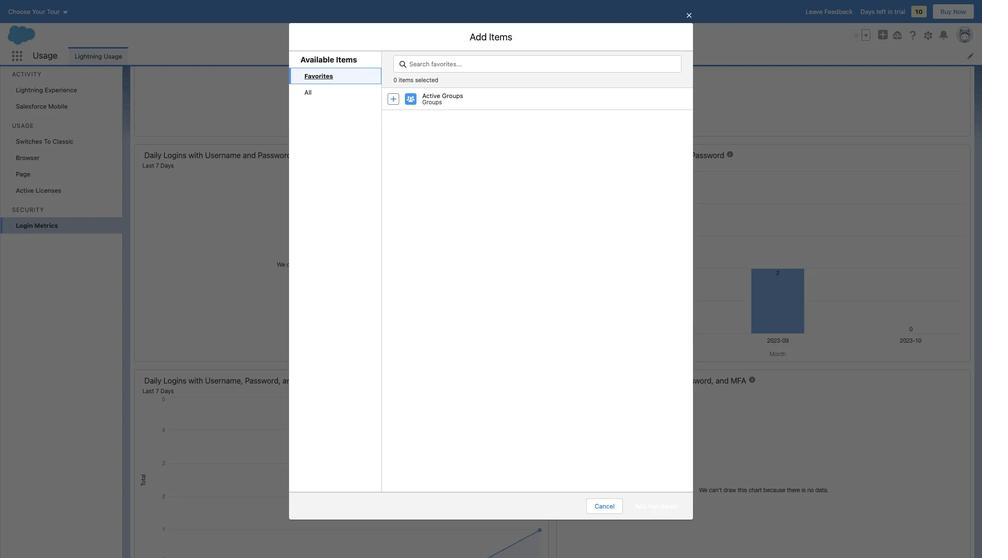 Task type: describe. For each thing, give the bounding box(es) containing it.
mobile
[[48, 103, 68, 110]]

and inside "daily logins with username, password, and mfa last 7 days"
[[283, 377, 296, 385]]

1 vertical spatial days
[[161, 162, 174, 169]]

rename
[[518, 230, 540, 238]]

favorites link
[[289, 68, 382, 84]]

active for active groups groups
[[423, 92, 441, 100]]

login
[[16, 222, 33, 230]]

lightning usage list
[[69, 47, 983, 65]]

in
[[888, 8, 893, 15]]

leave
[[806, 8, 823, 15]]

app.
[[447, 230, 460, 238]]

username for monthly
[[638, 151, 674, 160]]

security
[[12, 206, 44, 214]]

with for daily logins with username and password
[[189, 151, 203, 160]]

salesforce
[[16, 103, 47, 110]]

add for add items
[[470, 31, 487, 42]]

experience
[[45, 86, 77, 94]]

lightning experience
[[16, 86, 77, 94]]

buy
[[941, 8, 952, 15]]

days inside "daily logins with username, password, and mfa last 7 days"
[[161, 388, 174, 395]]

nav
[[401, 230, 412, 238]]

cancel button
[[587, 499, 623, 514]]

all
[[305, 89, 312, 96]]

personalize your nav bar for this app. reorder items, and rename or remove items you've added.
[[352, 230, 631, 238]]

switches
[[16, 138, 42, 145]]

with for monthly logins with username, password, and mfa
[[622, 377, 636, 385]]

1 vertical spatial items
[[572, 230, 588, 238]]

active licenses
[[16, 187, 61, 194]]

classic
[[53, 138, 73, 145]]

password for daily logins with username and password
[[258, 151, 292, 160]]

active groups groups
[[423, 92, 463, 106]]

trial
[[895, 8, 906, 15]]

activity
[[12, 71, 42, 78]]

add items
[[470, 31, 513, 42]]

lightning for lightning experience
[[16, 86, 43, 94]]

list containing favorites
[[289, 68, 382, 101]]

your
[[387, 230, 400, 238]]

1 7 from the top
[[156, 162, 159, 169]]

mfa for daily logins with username, password, and mfa last 7 days
[[298, 377, 313, 385]]

leave feedback link
[[806, 8, 853, 15]]

all link
[[289, 84, 382, 101]]

lightning usage
[[75, 52, 122, 60]]

bar
[[413, 230, 423, 238]]

browser
[[16, 154, 40, 162]]

logins for daily logins with username and password
[[164, 151, 187, 160]]

buy now
[[941, 8, 967, 15]]

mfa for monthly logins with username, password, and mfa
[[731, 377, 747, 385]]

logins inside "daily logins with username, password, and mfa last 7 days"
[[164, 377, 187, 385]]

monthly logins with username, password, and mfa
[[567, 377, 747, 385]]

0 vertical spatial items
[[399, 77, 414, 84]]

add  nav items button
[[627, 499, 686, 514]]

personalize
[[352, 230, 385, 238]]

metrics
[[34, 222, 58, 230]]

feedback
[[825, 8, 853, 15]]

0
[[394, 77, 397, 84]]

10
[[916, 8, 923, 15]]

with inside "daily logins with username, password, and mfa last 7 days"
[[189, 377, 203, 385]]

monthly for monthly logins with username, password, and mfa
[[567, 377, 595, 385]]

available items
[[301, 55, 357, 64]]

items inside button
[[662, 503, 678, 511]]

days left in trial
[[861, 8, 906, 15]]

with for monthly logins with username and password
[[622, 151, 636, 160]]

lightning usage link
[[69, 47, 128, 65]]

password, for monthly logins with username, password, and mfa
[[678, 377, 714, 385]]

add for add  nav items
[[635, 503, 647, 511]]

favorites
[[305, 72, 333, 80]]



Task type: vqa. For each thing, say whether or not it's contained in the screenshot.
first Username from the left
yes



Task type: locate. For each thing, give the bounding box(es) containing it.
mfa
[[298, 377, 313, 385], [731, 377, 747, 385]]

2 password from the left
[[691, 151, 725, 160]]

last
[[143, 162, 154, 169], [143, 388, 154, 395]]

items
[[399, 77, 414, 84], [572, 230, 588, 238]]

nav
[[649, 503, 660, 511]]

2 username from the left
[[638, 151, 674, 160]]

now
[[954, 8, 967, 15]]

0 items selected
[[394, 77, 439, 84]]

daily inside "daily logins with username, password, and mfa last 7 days"
[[144, 377, 162, 385]]

7 inside "daily logins with username, password, and mfa last 7 days"
[[156, 388, 159, 395]]

1 username from the left
[[205, 151, 241, 160]]

items for available items
[[336, 55, 357, 64]]

left
[[877, 8, 887, 15]]

reorder
[[461, 230, 484, 238]]

0 vertical spatial daily
[[144, 151, 162, 160]]

0 horizontal spatial username,
[[205, 377, 243, 385]]

password,
[[245, 377, 281, 385], [678, 377, 714, 385]]

2 vertical spatial days
[[161, 388, 174, 395]]

1 vertical spatial daily
[[144, 377, 162, 385]]

remove
[[549, 230, 571, 238]]

active down page
[[16, 187, 34, 194]]

items up favorites link at the top left of page
[[336, 55, 357, 64]]

available
[[301, 55, 334, 64]]

2 monthly from the top
[[567, 377, 595, 385]]

0 horizontal spatial password
[[258, 151, 292, 160]]

password, for daily logins with username, password, and mfa last 7 days
[[245, 377, 281, 385]]

1 vertical spatial monthly
[[567, 377, 595, 385]]

7
[[156, 162, 159, 169], [156, 388, 159, 395]]

1 daily from the top
[[144, 151, 162, 160]]

1 horizontal spatial username,
[[638, 377, 676, 385]]

with
[[189, 151, 203, 160], [622, 151, 636, 160], [189, 377, 203, 385], [622, 377, 636, 385]]

2 7 from the top
[[156, 388, 159, 395]]

active
[[423, 92, 441, 100], [16, 187, 34, 194]]

lightning for lightning usage
[[75, 52, 102, 60]]

1 vertical spatial add
[[635, 503, 647, 511]]

username,
[[205, 377, 243, 385], [638, 377, 676, 385]]

daily
[[144, 151, 162, 160], [144, 377, 162, 385]]

you've
[[590, 230, 609, 238]]

items right nav at bottom right
[[662, 503, 678, 511]]

0 vertical spatial lightning
[[75, 52, 102, 60]]

0 vertical spatial days
[[861, 8, 875, 15]]

0 vertical spatial 7
[[156, 162, 159, 169]]

and
[[243, 151, 256, 160], [676, 151, 689, 160], [505, 230, 516, 238], [283, 377, 296, 385], [716, 377, 729, 385]]

password
[[258, 151, 292, 160], [691, 151, 725, 160]]

1 horizontal spatial add
[[635, 503, 647, 511]]

active down selected
[[423, 92, 441, 100]]

2 horizontal spatial items
[[662, 503, 678, 511]]

1 vertical spatial items
[[336, 55, 357, 64]]

username, for monthly
[[638, 377, 676, 385]]

logins for monthly logins with username, password, and mfa
[[597, 377, 620, 385]]

daily for daily logins with username, password, and mfa last 7 days
[[144, 377, 162, 385]]

items
[[489, 31, 513, 42], [336, 55, 357, 64], [662, 503, 678, 511]]

1 password, from the left
[[245, 377, 281, 385]]

daily for daily logins with username and password
[[144, 151, 162, 160]]

add  nav items
[[635, 503, 678, 511]]

0 horizontal spatial password,
[[245, 377, 281, 385]]

cancel
[[595, 503, 615, 511]]

items right 0
[[399, 77, 414, 84]]

1 monthly from the top
[[567, 151, 595, 160]]

for
[[425, 230, 433, 238]]

username
[[205, 151, 241, 160], [638, 151, 674, 160]]

1 vertical spatial last
[[143, 388, 154, 395]]

last 7 days
[[143, 162, 174, 169]]

monthly for monthly logins with username and password
[[567, 151, 595, 160]]

usage
[[33, 51, 57, 61], [104, 52, 122, 60], [12, 122, 34, 129]]

switches to classic
[[16, 138, 73, 145]]

username, inside "daily logins with username, password, and mfa last 7 days"
[[205, 377, 243, 385]]

mfa inside "daily logins with username, password, and mfa last 7 days"
[[298, 377, 313, 385]]

licenses
[[36, 187, 61, 194]]

1 horizontal spatial username
[[638, 151, 674, 160]]

logins for monthly logins with username and password
[[597, 151, 620, 160]]

page
[[16, 170, 30, 178]]

active inside active groups groups
[[423, 92, 441, 100]]

lightning inside list
[[75, 52, 102, 60]]

password, inside "daily logins with username, password, and mfa last 7 days"
[[245, 377, 281, 385]]

1 vertical spatial lightning
[[16, 86, 43, 94]]

days
[[861, 8, 875, 15], [161, 162, 174, 169], [161, 388, 174, 395]]

2 mfa from the left
[[731, 377, 747, 385]]

0 horizontal spatial items
[[399, 77, 414, 84]]

last inside "daily logins with username, password, and mfa last 7 days"
[[143, 388, 154, 395]]

lightning down activity
[[16, 86, 43, 94]]

0 vertical spatial monthly
[[567, 151, 595, 160]]

1 horizontal spatial password,
[[678, 377, 714, 385]]

0 vertical spatial active
[[423, 92, 441, 100]]

leave feedback
[[806, 8, 853, 15]]

1 horizontal spatial lightning
[[75, 52, 102, 60]]

1 horizontal spatial items
[[489, 31, 513, 42]]

items,
[[486, 230, 504, 238]]

0 horizontal spatial add
[[470, 31, 487, 42]]

2 vertical spatial items
[[662, 503, 678, 511]]

this
[[434, 230, 445, 238]]

1 password from the left
[[258, 151, 292, 160]]

1 username, from the left
[[205, 377, 243, 385]]

0 vertical spatial items
[[489, 31, 513, 42]]

daily logins with username and password
[[144, 151, 292, 160]]

monthly
[[567, 151, 595, 160], [567, 377, 595, 385]]

1 vertical spatial active
[[16, 187, 34, 194]]

2 username, from the left
[[638, 377, 676, 385]]

daily logins with username, password, and mfa last 7 days
[[143, 377, 313, 395]]

usage inside list
[[104, 52, 122, 60]]

1 horizontal spatial items
[[572, 230, 588, 238]]

username, for daily
[[205, 377, 243, 385]]

0 horizontal spatial mfa
[[298, 377, 313, 385]]

to
[[44, 138, 51, 145]]

list
[[289, 68, 382, 101]]

2 password, from the left
[[678, 377, 714, 385]]

1 horizontal spatial mfa
[[731, 377, 747, 385]]

lightning up experience
[[75, 52, 102, 60]]

1 horizontal spatial active
[[423, 92, 441, 100]]

active for active licenses
[[16, 187, 34, 194]]

2 last from the top
[[143, 388, 154, 395]]

1 vertical spatial 7
[[156, 388, 159, 395]]

groups
[[442, 92, 463, 100], [423, 99, 442, 106]]

1 mfa from the left
[[298, 377, 313, 385]]

0 horizontal spatial active
[[16, 187, 34, 194]]

0 horizontal spatial username
[[205, 151, 241, 160]]

0 horizontal spatial items
[[336, 55, 357, 64]]

1 last from the top
[[143, 162, 154, 169]]

lightning
[[75, 52, 102, 60], [16, 86, 43, 94]]

0 vertical spatial last
[[143, 162, 154, 169]]

items for add items
[[489, 31, 513, 42]]

salesforce mobile
[[16, 103, 68, 110]]

or
[[542, 230, 548, 238]]

added.
[[611, 230, 631, 238]]

password for monthly logins with username and password
[[691, 151, 725, 160]]

Search favorites... search field
[[394, 55, 682, 73]]

items left you've
[[572, 230, 588, 238]]

0 vertical spatial add
[[470, 31, 487, 42]]

buy now button
[[933, 4, 975, 19]]

add inside button
[[635, 503, 647, 511]]

1 horizontal spatial password
[[691, 151, 725, 160]]

login metrics
[[16, 222, 58, 230]]

group
[[851, 29, 871, 41]]

2 daily from the top
[[144, 377, 162, 385]]

logins
[[164, 151, 187, 160], [597, 151, 620, 160], [164, 377, 187, 385], [597, 377, 620, 385]]

selected
[[415, 77, 439, 84]]

items up lightning usage list
[[489, 31, 513, 42]]

add
[[470, 31, 487, 42], [635, 503, 647, 511]]

0 horizontal spatial lightning
[[16, 86, 43, 94]]

username for daily
[[205, 151, 241, 160]]

monthly logins with username and password
[[567, 151, 725, 160]]



